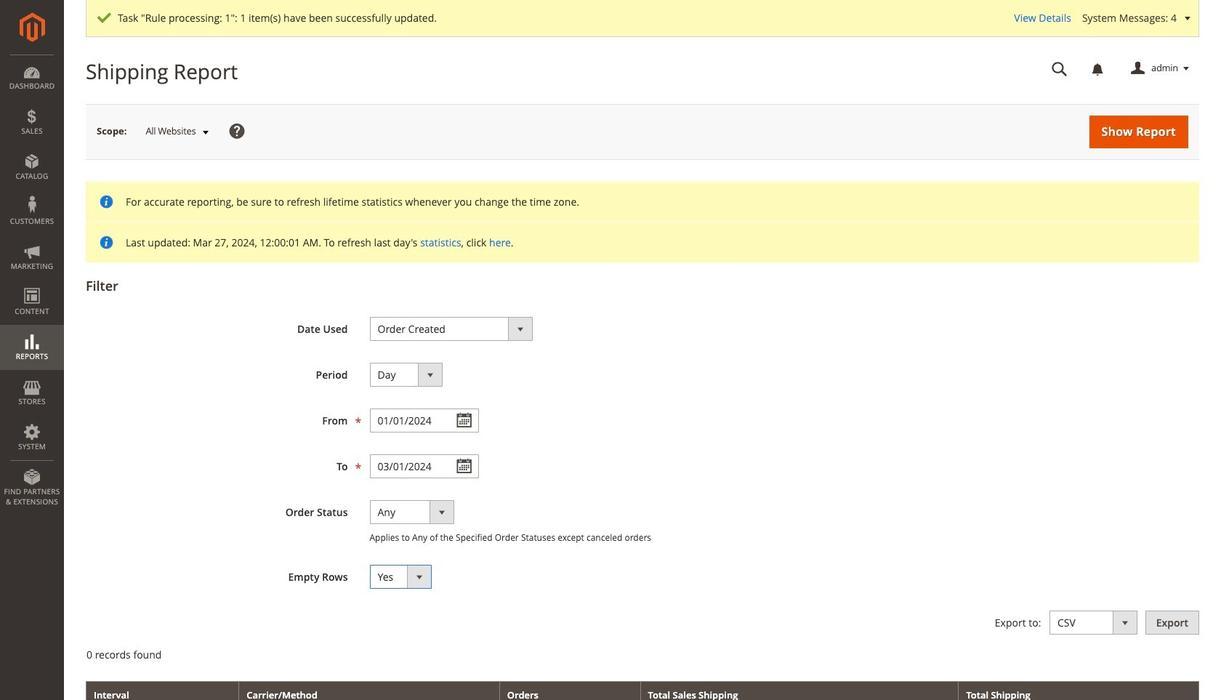 Task type: locate. For each thing, give the bounding box(es) containing it.
magento admin panel image
[[19, 12, 45, 42]]

menu bar
[[0, 55, 64, 514]]

None text field
[[370, 409, 479, 433]]

None text field
[[1042, 56, 1078, 81], [370, 454, 479, 478], [1042, 56, 1078, 81], [370, 454, 479, 478]]



